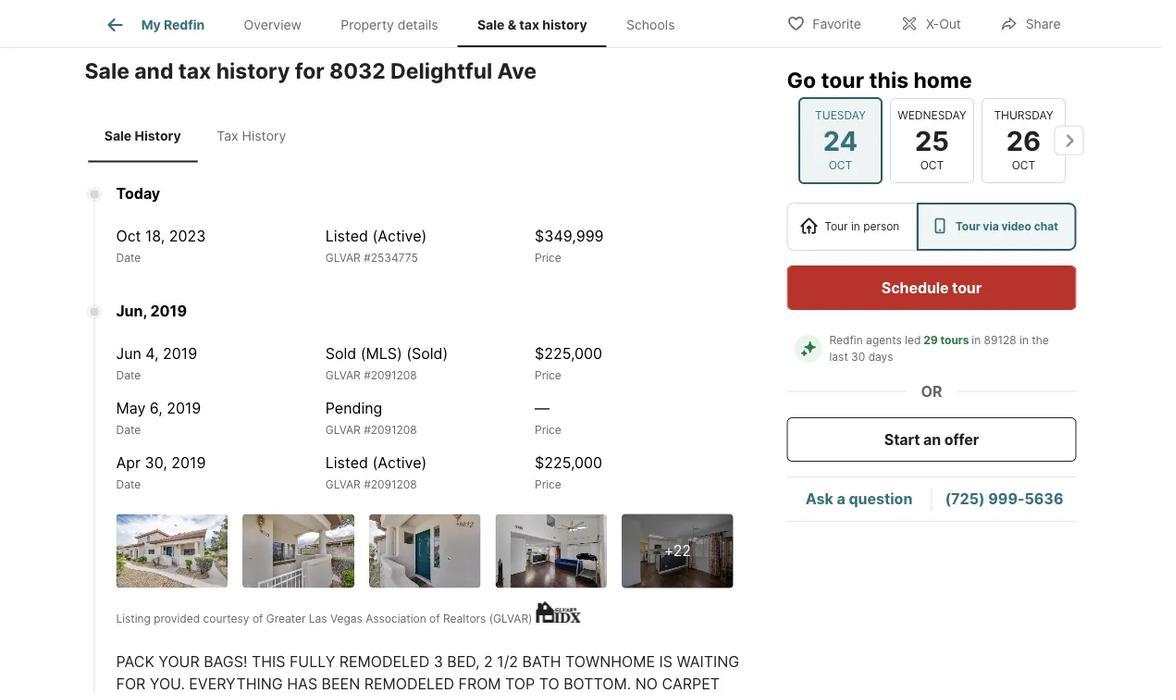 Task type: locate. For each thing, give the bounding box(es) containing it.
#2534775
[[364, 251, 418, 265]]

1 #2091208 from the top
[[364, 369, 417, 382]]

tax for &
[[520, 17, 540, 33]]

None button
[[798, 97, 883, 184], [890, 98, 974, 183], [982, 98, 1066, 183], [798, 97, 883, 184], [890, 98, 974, 183], [982, 98, 1066, 183]]

price
[[535, 251, 562, 265], [535, 369, 562, 382], [535, 424, 562, 437], [535, 478, 562, 492]]

this
[[252, 653, 286, 671]]

tours
[[941, 334, 970, 347]]

wednesday
[[898, 109, 967, 122]]

listed
[[326, 227, 368, 245], [326, 454, 368, 472]]

2 tour from the left
[[956, 220, 981, 233]]

4 glvar from the top
[[326, 478, 361, 492]]

1 vertical spatial $225,000 price
[[535, 454, 603, 492]]

tour up tuesday
[[822, 67, 865, 93]]

date for oct
[[116, 251, 141, 265]]

of left greater
[[253, 612, 263, 626]]

list box
[[787, 203, 1077, 251]]

glvar left #2534775
[[326, 251, 361, 265]]

or
[[922, 382, 943, 400]]

1 $225,000 price from the top
[[535, 345, 603, 382]]

remodeled
[[340, 653, 430, 671], [364, 675, 455, 693]]

next image
[[1055, 126, 1084, 155]]

0 horizontal spatial of
[[253, 612, 263, 626]]

2 history from the left
[[242, 128, 286, 144]]

in inside 'option'
[[852, 220, 861, 233]]

$225,000 price down the — price
[[535, 454, 603, 492]]

redfin up last
[[830, 334, 863, 347]]

2 $225,000 from the top
[[535, 454, 603, 472]]

2 vertical spatial sale
[[104, 128, 132, 144]]

sold (mls) (sold) glvar #2091208
[[326, 345, 448, 382]]

1 vertical spatial history
[[216, 58, 290, 83]]

glvar inside listed (active) glvar #2091208
[[326, 478, 361, 492]]

tour inside "button"
[[953, 279, 982, 297]]

2019 inside may 6, 2019 date
[[167, 400, 201, 418]]

18,
[[145, 227, 165, 245]]

5636
[[1025, 490, 1064, 508]]

glvar down sold
[[326, 369, 361, 382]]

1 horizontal spatial of
[[430, 612, 440, 626]]

tour inside 'option'
[[825, 220, 848, 233]]

oct down 26
[[1012, 159, 1036, 172]]

1 vertical spatial (active)
[[373, 454, 427, 472]]

1 vertical spatial redfin
[[830, 334, 863, 347]]

association
[[366, 612, 426, 626]]

1 date from the top
[[116, 251, 141, 265]]

0 vertical spatial #2091208
[[364, 369, 417, 382]]

2 vertical spatial #2091208
[[364, 478, 417, 492]]

tax right &
[[520, 17, 540, 33]]

tax history tab
[[197, 113, 306, 159]]

x-out button
[[885, 4, 977, 42]]

tour left via
[[956, 220, 981, 233]]

1 price from the top
[[535, 251, 562, 265]]

tour for tour via video chat
[[956, 220, 981, 233]]

2 (active) from the top
[[373, 454, 427, 472]]

&
[[508, 17, 517, 33]]

schools tab
[[607, 3, 695, 47]]

jun 4, 2019 date
[[116, 345, 197, 382]]

$225,000 up —
[[535, 345, 603, 363]]

0 horizontal spatial tax
[[179, 58, 211, 83]]

1 glvar from the top
[[326, 251, 361, 265]]

$225,000 for sold (mls) (sold)
[[535, 345, 603, 363]]

wednesday 25 oct
[[898, 109, 967, 172]]

tour right schedule
[[953, 279, 982, 297]]

in right tours
[[972, 334, 981, 347]]

oct inside oct 18, 2023 date
[[116, 227, 141, 245]]

redfin right my
[[164, 17, 205, 33]]

1 horizontal spatial history
[[543, 17, 588, 33]]

—
[[535, 400, 550, 418]]

tuesday
[[815, 109, 866, 122]]

ask a question
[[806, 490, 913, 508]]

sale left "and"
[[85, 58, 130, 83]]

$225,000 price up —
[[535, 345, 603, 382]]

4 date from the top
[[116, 478, 141, 492]]

0 horizontal spatial tour
[[825, 220, 848, 233]]

(725)
[[946, 490, 985, 508]]

greater
[[266, 612, 306, 626]]

in the last 30 days
[[830, 334, 1053, 364]]

0 vertical spatial tab list
[[85, 0, 710, 47]]

1 vertical spatial tab list
[[85, 109, 310, 163]]

#2091208 down pending glvar #2091208
[[364, 478, 417, 492]]

2019 right the 30,
[[172, 454, 206, 472]]

0 vertical spatial (active)
[[373, 227, 427, 245]]

date inside apr 30, 2019 date
[[116, 478, 141, 492]]

pack
[[116, 653, 154, 671]]

1 vertical spatial sale
[[85, 58, 130, 83]]

2 horizontal spatial in
[[1020, 334, 1029, 347]]

and
[[134, 58, 174, 83]]

x-
[[927, 16, 940, 32]]

#2091208 inside sold (mls) (sold) glvar #2091208
[[364, 369, 417, 382]]

remodeled down 3
[[364, 675, 455, 693]]

courtesy
[[203, 612, 250, 626]]

1 horizontal spatial tour
[[953, 279, 982, 297]]

6,
[[150, 400, 163, 418]]

0 horizontal spatial redfin
[[164, 17, 205, 33]]

in inside in the last 30 days
[[1020, 334, 1029, 347]]

30
[[852, 350, 866, 364]]

$225,000 price for sold (mls) (sold)
[[535, 345, 603, 382]]

glvar inside listed (active) glvar #2534775
[[326, 251, 361, 265]]

2019 inside jun 4, 2019 date
[[163, 345, 197, 363]]

3 date from the top
[[116, 424, 141, 437]]

tab list
[[85, 0, 710, 47], [85, 109, 310, 163]]

oct down 24
[[829, 159, 852, 172]]

apr
[[116, 454, 141, 472]]

x-out
[[927, 16, 962, 32]]

oct inside the wednesday 25 oct
[[920, 159, 944, 172]]

no
[[636, 675, 658, 693]]

$225,000
[[535, 345, 603, 363], [535, 454, 603, 472]]

1 listed from the top
[[326, 227, 368, 245]]

#2091208 down (mls) on the left
[[364, 369, 417, 382]]

tour left person
[[825, 220, 848, 233]]

history down overview tab
[[216, 58, 290, 83]]

oct inside thursday 26 oct
[[1012, 159, 1036, 172]]

tour via video chat
[[956, 220, 1059, 233]]

1 horizontal spatial tax
[[520, 17, 540, 33]]

tax right "and"
[[179, 58, 211, 83]]

overview tab
[[224, 3, 321, 47]]

person
[[864, 220, 900, 233]]

(active) up #2534775
[[373, 227, 427, 245]]

2019 inside apr 30, 2019 date
[[172, 454, 206, 472]]

listed (active) glvar #2091208
[[326, 454, 427, 492]]

1 $225,000 from the top
[[535, 345, 603, 363]]

1 horizontal spatial in
[[972, 334, 981, 347]]

1 vertical spatial $225,000
[[535, 454, 603, 472]]

history for &
[[543, 17, 588, 33]]

history up the today
[[135, 128, 181, 144]]

tour via video chat option
[[917, 203, 1077, 251]]

0 vertical spatial listed
[[326, 227, 368, 245]]

2 price from the top
[[535, 369, 562, 382]]

0 vertical spatial remodeled
[[340, 653, 430, 671]]

1 horizontal spatial tour
[[956, 220, 981, 233]]

#2091208 down the pending
[[364, 424, 417, 437]]

(active) inside listed (active) glvar #2534775
[[373, 227, 427, 245]]

oct
[[829, 159, 852, 172], [920, 159, 944, 172], [1012, 159, 1036, 172], [116, 227, 141, 245]]

vegas
[[330, 612, 363, 626]]

my redfin
[[141, 17, 205, 33]]

video
[[1002, 220, 1032, 233]]

1 tab list from the top
[[85, 0, 710, 47]]

has
[[287, 675, 318, 693]]

0 vertical spatial redfin
[[164, 17, 205, 33]]

25
[[915, 124, 949, 157]]

date up jun,
[[116, 251, 141, 265]]

history right &
[[543, 17, 588, 33]]

0 vertical spatial tour
[[822, 67, 865, 93]]

+
[[664, 542, 674, 560]]

oct inside tuesday 24 oct
[[829, 159, 852, 172]]

1 history from the left
[[135, 128, 181, 144]]

to
[[539, 675, 560, 693]]

2019 right the 4,
[[163, 345, 197, 363]]

(725) 999-5636 link
[[946, 490, 1064, 508]]

oct left '18,'
[[116, 227, 141, 245]]

sale up the today
[[104, 128, 132, 144]]

in left person
[[852, 220, 861, 233]]

history right tax
[[242, 128, 286, 144]]

tour in person
[[825, 220, 900, 233]]

0 horizontal spatial in
[[852, 220, 861, 233]]

ave
[[498, 58, 537, 83]]

1 (active) from the top
[[373, 227, 427, 245]]

2 listed from the top
[[326, 454, 368, 472]]

date down may
[[116, 424, 141, 437]]

price down the — price
[[535, 478, 562, 492]]

glvar down pending glvar #2091208
[[326, 478, 361, 492]]

tour inside 'option'
[[956, 220, 981, 233]]

0 vertical spatial history
[[543, 17, 588, 33]]

oct down 25
[[920, 159, 944, 172]]

2019 right "6," at the left of page
[[167, 400, 201, 418]]

1 vertical spatial tour
[[953, 279, 982, 297]]

(glvar)
[[489, 612, 533, 626]]

26
[[1007, 124, 1041, 157]]

history for and
[[216, 58, 290, 83]]

price inside the $349,999 price
[[535, 251, 562, 265]]

2 glvar from the top
[[326, 369, 361, 382]]

1 vertical spatial tax
[[179, 58, 211, 83]]

2 tab list from the top
[[85, 109, 310, 163]]

date inside oct 18, 2023 date
[[116, 251, 141, 265]]

0 horizontal spatial tour
[[822, 67, 865, 93]]

2 $225,000 price from the top
[[535, 454, 603, 492]]

2019
[[150, 302, 187, 320], [163, 345, 197, 363], [167, 400, 201, 418], [172, 454, 206, 472]]

tax inside sale & tax history tab
[[520, 17, 540, 33]]

history
[[135, 128, 181, 144], [242, 128, 286, 144]]

2 date from the top
[[116, 369, 141, 382]]

date down apr
[[116, 478, 141, 492]]

3 glvar from the top
[[326, 424, 361, 437]]

sale left &
[[478, 17, 505, 33]]

listed inside listed (active) glvar #2091208
[[326, 454, 368, 472]]

0 vertical spatial sale
[[478, 17, 505, 33]]

(725) 999-5636
[[946, 490, 1064, 508]]

1 vertical spatial listed
[[326, 454, 368, 472]]

pending
[[326, 400, 383, 418]]

my
[[141, 17, 161, 33]]

1 vertical spatial #2091208
[[364, 424, 417, 437]]

tour for schedule
[[953, 279, 982, 297]]

0 horizontal spatial history
[[216, 58, 290, 83]]

listed up #2534775
[[326, 227, 368, 245]]

via
[[983, 220, 999, 233]]

1 tour from the left
[[825, 220, 848, 233]]

3 price from the top
[[535, 424, 562, 437]]

of left "realtors"
[[430, 612, 440, 626]]

(sold)
[[407, 345, 448, 363]]

date inside jun 4, 2019 date
[[116, 369, 141, 382]]

0 vertical spatial $225,000
[[535, 345, 603, 363]]

price up —
[[535, 369, 562, 382]]

share
[[1026, 16, 1061, 32]]

listed inside listed (active) glvar #2534775
[[326, 227, 368, 245]]

tour
[[825, 220, 848, 233], [956, 220, 981, 233]]

date down jun
[[116, 369, 141, 382]]

thursday 26 oct
[[994, 109, 1054, 172]]

list box containing tour in person
[[787, 203, 1077, 251]]

home
[[914, 67, 973, 93]]

listed down pending glvar #2091208
[[326, 454, 368, 472]]

tab list containing sale history
[[85, 109, 310, 163]]

out
[[940, 16, 962, 32]]

for
[[116, 675, 146, 693]]

been
[[322, 675, 360, 693]]

last
[[830, 350, 849, 364]]

tour for go
[[822, 67, 865, 93]]

(mls)
[[361, 345, 402, 363]]

go
[[787, 67, 817, 93]]

$225,000 for listed (active)
[[535, 454, 603, 472]]

for
[[295, 58, 325, 83]]

2 #2091208 from the top
[[364, 424, 417, 437]]

in left the
[[1020, 334, 1029, 347]]

$225,000 down the — price
[[535, 454, 603, 472]]

price down —
[[535, 424, 562, 437]]

date inside may 6, 2019 date
[[116, 424, 141, 437]]

(active) inside listed (active) glvar #2091208
[[373, 454, 427, 472]]

jun,
[[116, 302, 147, 320]]

remodeled down 'association'
[[340, 653, 430, 671]]

+ 22
[[664, 542, 692, 560]]

0 vertical spatial tax
[[520, 17, 540, 33]]

tour in person option
[[787, 203, 917, 251]]

price down $349,999
[[535, 251, 562, 265]]

0 horizontal spatial history
[[135, 128, 181, 144]]

glvar down the pending
[[326, 424, 361, 437]]

(active) down pending glvar #2091208
[[373, 454, 427, 472]]

redfin agents led 29 tours in 89128
[[830, 334, 1017, 347]]

$225,000 price for listed (active)
[[535, 454, 603, 492]]

history inside sale & tax history tab
[[543, 17, 588, 33]]

3 #2091208 from the top
[[364, 478, 417, 492]]

townhome
[[566, 653, 655, 671]]

1 horizontal spatial history
[[242, 128, 286, 144]]

24
[[823, 124, 858, 157]]

sale
[[478, 17, 505, 33], [85, 58, 130, 83], [104, 128, 132, 144]]

(active)
[[373, 227, 427, 245], [373, 454, 427, 472]]

4 price from the top
[[535, 478, 562, 492]]

0 vertical spatial $225,000 price
[[535, 345, 603, 382]]



Task type: describe. For each thing, give the bounding box(es) containing it.
oct for 24
[[829, 159, 852, 172]]

2019 for 30,
[[172, 454, 206, 472]]

today
[[116, 185, 160, 203]]

offer
[[945, 430, 980, 449]]

waiting
[[677, 653, 740, 671]]

price for apr 30, 2019
[[535, 478, 562, 492]]

oct for 25
[[920, 159, 944, 172]]

realtors
[[443, 612, 486, 626]]

a
[[837, 490, 846, 508]]

date for jun
[[116, 369, 141, 382]]

3
[[434, 653, 443, 671]]

sold
[[326, 345, 357, 363]]

999-
[[989, 490, 1025, 508]]

29
[[924, 334, 938, 347]]

start an offer
[[885, 430, 980, 449]]

date for apr
[[116, 478, 141, 492]]

bottom.
[[564, 675, 631, 693]]

schedule
[[882, 279, 949, 297]]

an
[[924, 430, 942, 449]]

tax for and
[[179, 58, 211, 83]]

overview
[[244, 17, 302, 33]]

jun
[[116, 345, 141, 363]]

2019 for 6,
[[167, 400, 201, 418]]

favorite button
[[771, 4, 878, 42]]

1 horizontal spatial redfin
[[830, 334, 863, 347]]

sale & tax history
[[478, 17, 588, 33]]

89128
[[985, 334, 1017, 347]]

property details tab
[[321, 3, 458, 47]]

tax
[[217, 128, 239, 144]]

tour for tour in person
[[825, 220, 848, 233]]

property
[[341, 17, 394, 33]]

may
[[116, 400, 146, 418]]

my redfin link
[[104, 14, 205, 36]]

history for sale history
[[135, 128, 181, 144]]

2 of from the left
[[430, 612, 440, 626]]

22
[[674, 542, 692, 560]]

1 of from the left
[[253, 612, 263, 626]]

from
[[459, 675, 501, 693]]

(active) for $349,999
[[373, 227, 427, 245]]

listing provided courtesy of greater las vegas association of realtors (glvar) image
[[536, 602, 581, 623]]

schedule tour
[[882, 279, 982, 297]]

apr 30, 2019 date
[[116, 454, 206, 492]]

listing
[[116, 612, 151, 626]]

schools
[[627, 17, 675, 33]]

days
[[869, 350, 894, 364]]

thursday
[[994, 109, 1054, 122]]

chat
[[1035, 220, 1059, 233]]

2019 right jun,
[[150, 302, 187, 320]]

favorite
[[813, 16, 862, 32]]

las
[[309, 612, 327, 626]]

2023
[[169, 227, 206, 245]]

everything
[[189, 675, 283, 693]]

sale history tab
[[88, 113, 197, 159]]

listing provided courtesy of greater las vegas association of realtors (glvar)
[[116, 612, 533, 626]]

glvar inside pending glvar #2091208
[[326, 424, 361, 437]]

delightful
[[391, 58, 493, 83]]

2
[[484, 653, 493, 671]]

1/2
[[497, 653, 518, 671]]

oct for 26
[[1012, 159, 1036, 172]]

#2091208 inside listed (active) glvar #2091208
[[364, 478, 417, 492]]

listed for oct 18, 2023
[[326, 227, 368, 245]]

1 vertical spatial remodeled
[[364, 675, 455, 693]]

this
[[870, 67, 909, 93]]

sale and tax history for 8032 delightful ave
[[85, 58, 537, 83]]

sale & tax history tab
[[458, 3, 607, 47]]

ask
[[806, 490, 834, 508]]

bath
[[523, 653, 561, 671]]

2019 for 4,
[[163, 345, 197, 363]]

start an offer button
[[787, 418, 1077, 462]]

#2091208 inside pending glvar #2091208
[[364, 424, 417, 437]]

bed,
[[447, 653, 480, 671]]

sale for sale history
[[104, 128, 132, 144]]

$349,999 price
[[535, 227, 604, 265]]

price for oct 18, 2023
[[535, 251, 562, 265]]

bags!
[[204, 653, 248, 671]]

share button
[[985, 4, 1077, 42]]

date for may
[[116, 424, 141, 437]]

glvar inside sold (mls) (sold) glvar #2091208
[[326, 369, 361, 382]]

tuesday 24 oct
[[815, 109, 866, 172]]

sale for sale & tax history
[[478, 17, 505, 33]]

led
[[905, 334, 921, 347]]

8032
[[330, 58, 386, 83]]

30,
[[145, 454, 167, 472]]

schedule tour button
[[787, 266, 1077, 310]]

go tour this home
[[787, 67, 973, 93]]

tax history
[[217, 128, 286, 144]]

sale for sale and tax history for 8032 delightful ave
[[85, 58, 130, 83]]

agents
[[867, 334, 902, 347]]

history for tax history
[[242, 128, 286, 144]]

listed (active) glvar #2534775
[[326, 227, 427, 265]]

price for may 6, 2019
[[535, 424, 562, 437]]

pending glvar #2091208
[[326, 400, 417, 437]]

question
[[849, 490, 913, 508]]

details
[[398, 17, 438, 33]]

redfin inside tab list
[[164, 17, 205, 33]]

fully
[[290, 653, 335, 671]]

price for jun 4, 2019
[[535, 369, 562, 382]]

tab list containing my redfin
[[85, 0, 710, 47]]

oct 18, 2023 date
[[116, 227, 206, 265]]

listed for apr 30, 2019
[[326, 454, 368, 472]]

(active) for $225,000
[[373, 454, 427, 472]]



Task type: vqa. For each thing, say whether or not it's contained in the screenshot.


